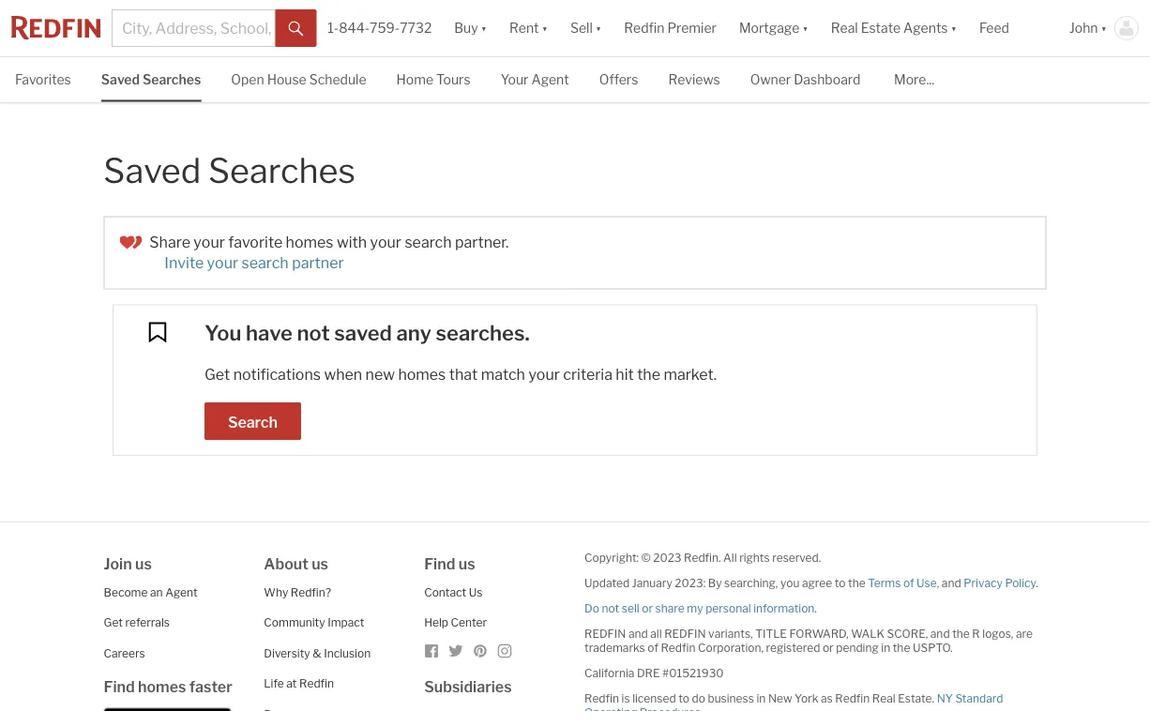 Task type: describe. For each thing, give the bounding box(es) containing it.
open house schedule link
[[231, 57, 367, 100]]

get for get referrals
[[104, 616, 123, 630]]

life at redfin
[[264, 677, 334, 691]]

real estate agents ▾ link
[[832, 0, 958, 56]]

redfin pinterest image
[[473, 644, 488, 659]]

corporation,
[[698, 641, 764, 655]]

as
[[821, 692, 833, 706]]

find for find us
[[425, 555, 456, 573]]

owner dashboard
[[751, 72, 861, 88]]

community
[[264, 616, 325, 630]]

r
[[973, 627, 981, 641]]

at
[[287, 677, 297, 691]]

#01521930
[[663, 667, 724, 680]]

terms
[[869, 576, 902, 590]]

home tours link
[[397, 57, 471, 100]]

2023
[[654, 551, 682, 565]]

favorite
[[228, 233, 283, 252]]

buy ▾ button
[[443, 0, 499, 56]]

saved
[[334, 321, 392, 346]]

0 horizontal spatial homes
[[138, 678, 186, 697]]

▾ for rent ▾
[[542, 20, 548, 36]]

find for find homes faster
[[104, 678, 135, 697]]

get for get notifications when new homes that match your criteria hit the market.
[[205, 365, 230, 383]]

City, Address, School, Agent, ZIP search field
[[112, 9, 275, 47]]

redfin inside redfin and all redfin variants, title forward, walk score, and the r logos, are trademarks of redfin corporation, registered or pending in the uspto.
[[661, 641, 696, 655]]

ny
[[938, 692, 954, 706]]

ny standard operating procedures link
[[585, 692, 1004, 712]]

by
[[709, 576, 722, 590]]

home tours
[[397, 72, 471, 88]]

searching,
[[725, 576, 779, 590]]

1 vertical spatial to
[[679, 692, 690, 706]]

the left r
[[953, 627, 970, 641]]

contact us
[[425, 586, 483, 599]]

sell
[[571, 20, 593, 36]]

invite
[[165, 254, 204, 272]]

partner
[[292, 254, 344, 272]]

buy
[[455, 20, 478, 36]]

and right ,
[[942, 576, 962, 590]]

impact
[[328, 616, 365, 630]]

▾ for sell ▾
[[596, 20, 602, 36]]

more...
[[895, 72, 935, 88]]

1 vertical spatial .
[[815, 602, 818, 615]]

about
[[264, 555, 309, 573]]

why redfin?
[[264, 586, 331, 599]]

new
[[366, 365, 395, 383]]

licensed
[[633, 692, 677, 706]]

redfin up operating at the bottom right of page
[[585, 692, 620, 706]]

terms of use link
[[869, 576, 938, 590]]

standard
[[956, 692, 1004, 706]]

diversity & inclusion
[[264, 647, 371, 660]]

any
[[397, 321, 432, 346]]

center
[[451, 616, 487, 630]]

1 vertical spatial saved
[[104, 150, 201, 191]]

▾ for mortgage ▾
[[803, 20, 809, 36]]

the right hit
[[638, 365, 661, 383]]

use
[[917, 576, 938, 590]]

find us
[[425, 555, 476, 573]]

california
[[585, 667, 635, 680]]

why
[[264, 586, 288, 599]]

your right invite
[[207, 254, 239, 272]]

york
[[795, 692, 819, 706]]

1 vertical spatial real
[[873, 692, 896, 706]]

diversity
[[264, 647, 310, 660]]

redfin premier button
[[613, 0, 728, 56]]

match
[[481, 365, 526, 383]]

2 redfin from the left
[[665, 627, 706, 641]]

saved searches link
[[101, 57, 201, 100]]

0 horizontal spatial search
[[242, 254, 289, 272]]

&
[[313, 647, 322, 660]]

redfin inside button
[[625, 20, 665, 36]]

of inside redfin and all redfin variants, title forward, walk score, and the r logos, are trademarks of redfin corporation, registered or pending in the uspto.
[[648, 641, 659, 655]]

rights
[[740, 551, 770, 565]]

1 redfin from the left
[[585, 627, 627, 641]]

feed
[[980, 20, 1010, 36]]

sell ▾ button
[[571, 0, 602, 56]]

are
[[1017, 627, 1034, 641]]

variants,
[[709, 627, 753, 641]]

redfin right at
[[300, 677, 334, 691]]

you
[[205, 321, 242, 346]]

uspto.
[[913, 641, 953, 655]]

have
[[246, 321, 293, 346]]

1 horizontal spatial to
[[835, 576, 846, 590]]

1 vertical spatial homes
[[398, 365, 446, 383]]

you have not saved any searches.
[[205, 321, 530, 346]]

sell
[[622, 602, 640, 615]]

your agent link
[[501, 57, 570, 100]]

your agent
[[501, 72, 570, 88]]

▾ inside 'dropdown button'
[[951, 20, 958, 36]]

california dre #01521930
[[585, 667, 724, 680]]

download the redfin app on the apple app store image
[[104, 708, 231, 712]]

and up 'uspto.'
[[931, 627, 951, 641]]

walk
[[852, 627, 885, 641]]

when
[[324, 365, 362, 383]]

0 horizontal spatial or
[[642, 602, 653, 615]]

▾ for buy ▾
[[481, 20, 487, 36]]

offers
[[600, 72, 639, 88]]

redfin and all redfin variants, title forward, walk score, and the r logos, are trademarks of redfin corporation, registered or pending in the uspto.
[[585, 627, 1034, 655]]

forward,
[[790, 627, 849, 641]]

do not sell or share my personal information link
[[585, 602, 815, 615]]

an
[[150, 586, 163, 599]]

policy
[[1006, 576, 1037, 590]]

do
[[585, 602, 600, 615]]

life at redfin button
[[264, 677, 334, 691]]

1 vertical spatial searches
[[208, 150, 356, 191]]

1 horizontal spatial .
[[1037, 576, 1039, 590]]

ny standard operating procedures
[[585, 692, 1004, 712]]

copyright:
[[585, 551, 639, 565]]

estate.
[[899, 692, 935, 706]]

buy ▾ button
[[455, 0, 487, 56]]

become an agent button
[[104, 586, 198, 599]]

your right with
[[370, 233, 402, 252]]

us for about us
[[312, 555, 329, 573]]

diversity & inclusion button
[[264, 647, 371, 660]]

buy ▾
[[455, 20, 487, 36]]

mortgage ▾ button
[[740, 0, 809, 56]]

favorites
[[15, 72, 71, 88]]



Task type: locate. For each thing, give the bounding box(es) containing it.
1-844-759-7732 link
[[328, 20, 432, 36]]

partner.
[[455, 233, 509, 252]]

0 vertical spatial of
[[904, 576, 915, 590]]

homes up "download the redfin app on the apple app store" image
[[138, 678, 186, 697]]

us right the join
[[135, 555, 152, 573]]

1-
[[328, 20, 339, 36]]

0 horizontal spatial to
[[679, 692, 690, 706]]

0 vertical spatial .
[[1037, 576, 1039, 590]]

759-
[[370, 20, 400, 36]]

0 vertical spatial saved searches
[[101, 72, 201, 88]]

. down agree
[[815, 602, 818, 615]]

or right "sell"
[[642, 602, 653, 615]]

of
[[904, 576, 915, 590], [648, 641, 659, 655]]

become
[[104, 586, 148, 599]]

1 horizontal spatial us
[[312, 555, 329, 573]]

0 vertical spatial get
[[205, 365, 230, 383]]

▾ right 'john'
[[1102, 20, 1108, 36]]

and left all
[[629, 627, 648, 641]]

0 horizontal spatial redfin
[[585, 627, 627, 641]]

your right 'match'
[[529, 365, 560, 383]]

get referrals
[[104, 616, 170, 630]]

redfin down my
[[665, 627, 706, 641]]

redfin up trademarks
[[585, 627, 627, 641]]

1 horizontal spatial real
[[873, 692, 896, 706]]

redfin instagram image
[[498, 644, 513, 659]]

home
[[397, 72, 434, 88]]

0 horizontal spatial get
[[104, 616, 123, 630]]

do not sell or share my personal information .
[[585, 602, 818, 615]]

0 vertical spatial search
[[405, 233, 452, 252]]

us for find us
[[459, 555, 476, 573]]

0 horizontal spatial searches
[[143, 72, 201, 88]]

agent right your on the left top of the page
[[532, 72, 570, 88]]

3 ▾ from the left
[[596, 20, 602, 36]]

searches inside 'link'
[[143, 72, 201, 88]]

5 ▾ from the left
[[951, 20, 958, 36]]

1 vertical spatial or
[[823, 641, 834, 655]]

join us
[[104, 555, 152, 573]]

us
[[469, 586, 483, 599]]

1 us from the left
[[135, 555, 152, 573]]

0 horizontal spatial find
[[104, 678, 135, 697]]

search
[[228, 413, 278, 431]]

january
[[632, 576, 673, 590]]

of left use
[[904, 576, 915, 590]]

your up invite
[[194, 233, 225, 252]]

you
[[781, 576, 800, 590]]

us
[[135, 555, 152, 573], [312, 555, 329, 573], [459, 555, 476, 573]]

that
[[449, 365, 478, 383]]

find up the 'contact'
[[425, 555, 456, 573]]

2 horizontal spatial homes
[[398, 365, 446, 383]]

0 horizontal spatial agent
[[165, 586, 198, 599]]

0 vertical spatial real
[[832, 20, 859, 36]]

0 horizontal spatial of
[[648, 641, 659, 655]]

1 horizontal spatial redfin
[[665, 627, 706, 641]]

help
[[425, 616, 449, 630]]

4 ▾ from the left
[[803, 20, 809, 36]]

the down score,
[[893, 641, 911, 655]]

new
[[769, 692, 793, 706]]

to
[[835, 576, 846, 590], [679, 692, 690, 706]]

invite your search partner link
[[165, 254, 344, 272]]

0 vertical spatial agent
[[532, 72, 570, 88]]

information
[[754, 602, 815, 615]]

saved inside 'link'
[[101, 72, 140, 88]]

redfin left "premier"
[[625, 20, 665, 36]]

privacy policy link
[[964, 576, 1037, 590]]

1 vertical spatial search
[[242, 254, 289, 272]]

the left the terms
[[849, 576, 866, 590]]

us up redfin?
[[312, 555, 329, 573]]

saved searches down the city, address, school, agent, zip search field
[[101, 72, 201, 88]]

agent right an
[[165, 586, 198, 599]]

real left estate
[[832, 20, 859, 36]]

1 vertical spatial get
[[104, 616, 123, 630]]

1 vertical spatial not
[[602, 602, 620, 615]]

and
[[942, 576, 962, 590], [629, 627, 648, 641], [931, 627, 951, 641]]

1 vertical spatial find
[[104, 678, 135, 697]]

in left new
[[757, 692, 766, 706]]

find down 'careers'
[[104, 678, 135, 697]]

homes
[[286, 233, 334, 252], [398, 365, 446, 383], [138, 678, 186, 697]]

0 vertical spatial find
[[425, 555, 456, 573]]

share
[[150, 233, 191, 252]]

0 vertical spatial saved
[[101, 72, 140, 88]]

1 vertical spatial agent
[[165, 586, 198, 599]]

1 vertical spatial in
[[757, 692, 766, 706]]

house
[[267, 72, 307, 88]]

2 horizontal spatial us
[[459, 555, 476, 573]]

get referrals button
[[104, 616, 170, 630]]

0 vertical spatial or
[[642, 602, 653, 615]]

homes inside the share your favorite homes with your search partner. invite your search partner
[[286, 233, 334, 252]]

redfin is licensed to do business in new york as redfin real estate.
[[585, 692, 938, 706]]

7732
[[400, 20, 432, 36]]

your
[[194, 233, 225, 252], [370, 233, 402, 252], [207, 254, 239, 272], [529, 365, 560, 383]]

searches
[[143, 72, 201, 88], [208, 150, 356, 191]]

community impact button
[[264, 616, 365, 630]]

become an agent
[[104, 586, 198, 599]]

1 vertical spatial saved searches
[[104, 150, 356, 191]]

1 horizontal spatial searches
[[208, 150, 356, 191]]

help center button
[[425, 616, 487, 630]]

join
[[104, 555, 132, 573]]

▾ right buy
[[481, 20, 487, 36]]

,
[[938, 576, 940, 590]]

search left partner.
[[405, 233, 452, 252]]

2 us from the left
[[312, 555, 329, 573]]

1 horizontal spatial get
[[205, 365, 230, 383]]

in inside redfin and all redfin variants, title forward, walk score, and the r logos, are trademarks of redfin corporation, registered or pending in the uspto.
[[882, 641, 891, 655]]

▾ right agents
[[951, 20, 958, 36]]

redfin premier
[[625, 20, 717, 36]]

1 horizontal spatial in
[[882, 641, 891, 655]]

reviews
[[669, 72, 721, 88]]

1 horizontal spatial homes
[[286, 233, 334, 252]]

. right the privacy
[[1037, 576, 1039, 590]]

1 vertical spatial of
[[648, 641, 659, 655]]

▾ for john ▾
[[1102, 20, 1108, 36]]

logos,
[[983, 627, 1014, 641]]

life
[[264, 677, 284, 691]]

redfin twitter image
[[449, 644, 464, 659]]

▾ right rent
[[542, 20, 548, 36]]

privacy
[[964, 576, 1003, 590]]

title
[[756, 627, 788, 641]]

homes up partner
[[286, 233, 334, 252]]

▾ right sell
[[596, 20, 602, 36]]

pending
[[837, 641, 879, 655]]

2 vertical spatial homes
[[138, 678, 186, 697]]

all
[[724, 551, 738, 565]]

0 vertical spatial homes
[[286, 233, 334, 252]]

0 horizontal spatial .
[[815, 602, 818, 615]]

notifications
[[233, 365, 321, 383]]

homes left the that
[[398, 365, 446, 383]]

0 horizontal spatial us
[[135, 555, 152, 573]]

saved
[[101, 72, 140, 88], [104, 150, 201, 191]]

favorites link
[[15, 57, 71, 100]]

or down forward,
[[823, 641, 834, 655]]

▾ right mortgage
[[803, 20, 809, 36]]

searches.
[[436, 321, 530, 346]]

get down you
[[205, 365, 230, 383]]

real inside 'dropdown button'
[[832, 20, 859, 36]]

redfin right as
[[836, 692, 871, 706]]

get up careers button at the bottom
[[104, 616, 123, 630]]

john
[[1070, 20, 1099, 36]]

1 horizontal spatial find
[[425, 555, 456, 573]]

0 vertical spatial to
[[835, 576, 846, 590]]

us up us at the bottom left
[[459, 555, 476, 573]]

help center
[[425, 616, 487, 630]]

of down all
[[648, 641, 659, 655]]

owner dashboard link
[[751, 57, 861, 100]]

1 horizontal spatial or
[[823, 641, 834, 655]]

subsidiaries
[[425, 678, 512, 696]]

offers link
[[600, 57, 639, 100]]

redfin facebook image
[[425, 644, 440, 659]]

0 vertical spatial in
[[882, 641, 891, 655]]

us for join us
[[135, 555, 152, 573]]

1 horizontal spatial not
[[602, 602, 620, 615]]

operating
[[585, 706, 638, 712]]

contact us button
[[425, 586, 483, 599]]

why redfin? button
[[264, 586, 331, 599]]

in down "walk"
[[882, 641, 891, 655]]

saved right favorites at the left of page
[[101, 72, 140, 88]]

do
[[692, 692, 706, 706]]

or inside redfin and all redfin variants, title forward, walk score, and the r logos, are trademarks of redfin corporation, registered or pending in the uspto.
[[823, 641, 834, 655]]

to right agree
[[835, 576, 846, 590]]

searches down the city, address, school, agent, zip search field
[[143, 72, 201, 88]]

saved searches up favorite
[[104, 150, 356, 191]]

1 ▾ from the left
[[481, 20, 487, 36]]

2023:
[[675, 576, 706, 590]]

0 vertical spatial not
[[297, 321, 330, 346]]

dashboard
[[794, 72, 861, 88]]

redfin
[[585, 627, 627, 641], [665, 627, 706, 641]]

real left estate.
[[873, 692, 896, 706]]

to left do
[[679, 692, 690, 706]]

2 ▾ from the left
[[542, 20, 548, 36]]

0 horizontal spatial in
[[757, 692, 766, 706]]

submit search image
[[289, 21, 304, 36]]

not right have
[[297, 321, 330, 346]]

3 us from the left
[[459, 555, 476, 573]]

redfin.
[[684, 551, 722, 565]]

your
[[501, 72, 529, 88]]

community impact
[[264, 616, 365, 630]]

the
[[638, 365, 661, 383], [849, 576, 866, 590], [953, 627, 970, 641], [893, 641, 911, 655]]

rent ▾ button
[[510, 0, 548, 56]]

1 horizontal spatial search
[[405, 233, 452, 252]]

not
[[297, 321, 330, 346], [602, 602, 620, 615]]

agents
[[904, 20, 949, 36]]

mortgage
[[740, 20, 800, 36]]

share your favorite homes with your search partner. invite your search partner
[[150, 233, 509, 272]]

1 horizontal spatial of
[[904, 576, 915, 590]]

0 horizontal spatial real
[[832, 20, 859, 36]]

in
[[882, 641, 891, 655], [757, 692, 766, 706]]

sell ▾
[[571, 20, 602, 36]]

.
[[1037, 576, 1039, 590], [815, 602, 818, 615]]

saved up share
[[104, 150, 201, 191]]

6 ▾ from the left
[[1102, 20, 1108, 36]]

is
[[622, 692, 630, 706]]

1 horizontal spatial agent
[[532, 72, 570, 88]]

searches up favorite
[[208, 150, 356, 191]]

0 horizontal spatial not
[[297, 321, 330, 346]]

not right do
[[602, 602, 620, 615]]

search down favorite
[[242, 254, 289, 272]]

▾
[[481, 20, 487, 36], [542, 20, 548, 36], [596, 20, 602, 36], [803, 20, 809, 36], [951, 20, 958, 36], [1102, 20, 1108, 36]]

redfin down all
[[661, 641, 696, 655]]

0 vertical spatial searches
[[143, 72, 201, 88]]



Task type: vqa. For each thing, say whether or not it's contained in the screenshot.
"Diversity"
yes



